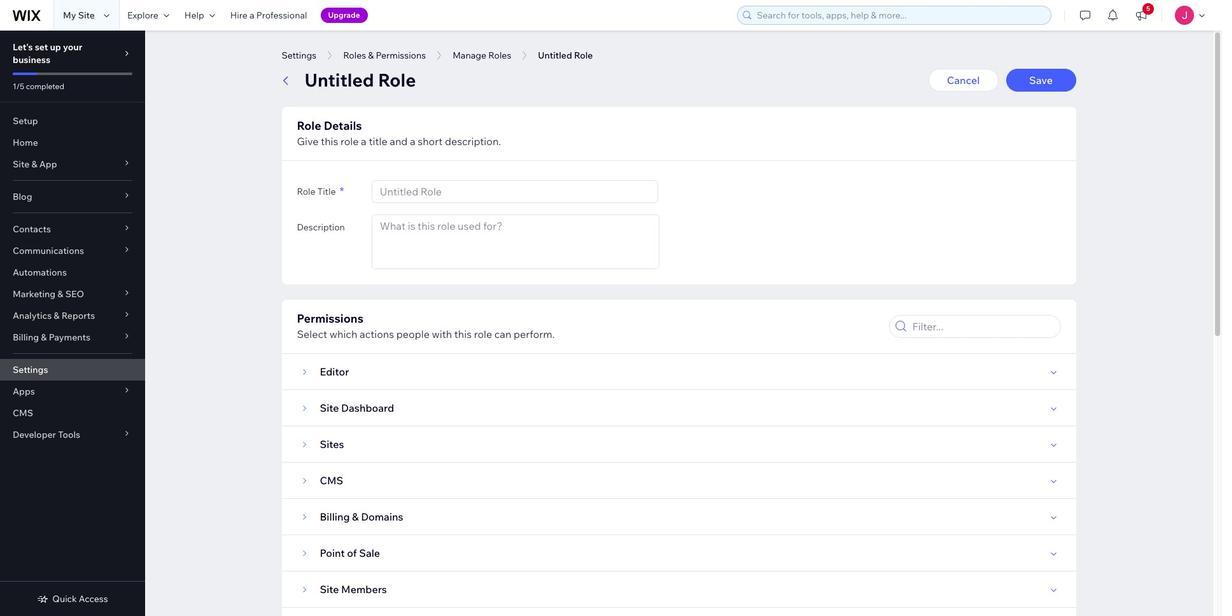 Task type: describe. For each thing, give the bounding box(es) containing it.
analytics & reports button
[[0, 305, 145, 327]]

cancel button
[[928, 69, 998, 92]]

details
[[324, 118, 362, 133]]

communications
[[13, 245, 84, 257]]

apps
[[13, 386, 35, 397]]

billing for billing & domains
[[320, 511, 350, 523]]

members
[[341, 583, 387, 596]]

automations
[[13, 267, 67, 278]]

role inside role details give this role a title and a short description.
[[297, 118, 321, 133]]

hire a professional
[[230, 10, 307, 21]]

contacts button
[[0, 218, 145, 240]]

let's
[[13, 41, 33, 53]]

set
[[35, 41, 48, 53]]

help button
[[177, 0, 223, 31]]

upgrade button
[[321, 8, 368, 23]]

home link
[[0, 132, 145, 153]]

explore
[[127, 10, 158, 21]]

manage roles button
[[446, 46, 518, 65]]

domains
[[361, 511, 403, 523]]

1/5 completed
[[13, 81, 64, 91]]

site & app button
[[0, 153, 145, 175]]

& for payments
[[41, 332, 47, 343]]

hire a professional link
[[223, 0, 315, 31]]

1 horizontal spatial cms
[[320, 474, 343, 487]]

5 button
[[1127, 0, 1155, 31]]

apps button
[[0, 381, 145, 402]]

business
[[13, 54, 50, 66]]

manage roles
[[453, 50, 511, 61]]

point
[[320, 547, 345, 560]]

& for permissions
[[368, 50, 374, 61]]

help
[[185, 10, 204, 21]]

billing & payments
[[13, 332, 90, 343]]

role title *
[[297, 184, 344, 198]]

and
[[390, 135, 408, 148]]

site members
[[320, 583, 387, 596]]

& for app
[[31, 159, 37, 170]]

roles & permissions
[[343, 50, 426, 61]]

2 roles from the left
[[488, 50, 511, 61]]

untitled role inside button
[[538, 50, 593, 61]]

billing for billing & payments
[[13, 332, 39, 343]]

payments
[[49, 332, 90, 343]]

of
[[347, 547, 357, 560]]

with
[[432, 328, 452, 341]]

site for site dashboard
[[320, 402, 339, 414]]

analytics & reports
[[13, 310, 95, 321]]

point of sale
[[320, 547, 380, 560]]

Search for tools, apps, help & more... field
[[753, 6, 1047, 24]]

developer tools button
[[0, 424, 145, 446]]

title
[[369, 135, 387, 148]]

site for site & app
[[13, 159, 29, 170]]

manage
[[453, 50, 486, 61]]

site & app
[[13, 159, 57, 170]]

up
[[50, 41, 61, 53]]

perform.
[[514, 328, 555, 341]]

which
[[330, 328, 357, 341]]

marketing & seo
[[13, 288, 84, 300]]

1 horizontal spatial a
[[361, 135, 367, 148]]

this inside role details give this role a title and a short description.
[[321, 135, 338, 148]]

Untitled Role field
[[376, 181, 654, 202]]

quick
[[52, 593, 77, 605]]

give
[[297, 135, 319, 148]]

can
[[494, 328, 511, 341]]

developer
[[13, 429, 56, 441]]

5
[[1146, 4, 1150, 13]]

role inside button
[[574, 50, 593, 61]]

my
[[63, 10, 76, 21]]

developer tools
[[13, 429, 80, 441]]

cancel
[[947, 74, 980, 87]]

untitled inside button
[[538, 50, 572, 61]]

site dashboard
[[320, 402, 394, 414]]

cms inside sidebar element
[[13, 407, 33, 419]]

2 horizontal spatial a
[[410, 135, 415, 148]]

site for site members
[[320, 583, 339, 596]]

sale
[[359, 547, 380, 560]]



Task type: vqa. For each thing, say whether or not it's contained in the screenshot.
'Billing' for Billing & Payments
yes



Task type: locate. For each thing, give the bounding box(es) containing it.
untitled role
[[538, 50, 593, 61], [305, 69, 416, 91]]

professional
[[256, 10, 307, 21]]

settings up apps
[[13, 364, 48, 376]]

permissions
[[376, 50, 426, 61], [297, 311, 363, 326]]

1 horizontal spatial untitled role
[[538, 50, 593, 61]]

my site
[[63, 10, 95, 21]]

1 vertical spatial untitled role
[[305, 69, 416, 91]]

0 horizontal spatial untitled role
[[305, 69, 416, 91]]

role
[[341, 135, 359, 148], [474, 328, 492, 341]]

0 horizontal spatial a
[[249, 10, 254, 21]]

settings inside button
[[282, 50, 316, 61]]

0 vertical spatial untitled role
[[538, 50, 593, 61]]

0 horizontal spatial role
[[341, 135, 359, 148]]

this down details at the left
[[321, 135, 338, 148]]

tools
[[58, 429, 80, 441]]

site up sites
[[320, 402, 339, 414]]

1/5
[[13, 81, 24, 91]]

1 horizontal spatial roles
[[488, 50, 511, 61]]

1 horizontal spatial untitled
[[538, 50, 572, 61]]

billing inside "popup button"
[[13, 332, 39, 343]]

0 vertical spatial role
[[341, 135, 359, 148]]

role inside permissions select which actions people with this role can perform.
[[474, 328, 492, 341]]

role inside role details give this role a title and a short description.
[[341, 135, 359, 148]]

quick access button
[[37, 593, 108, 605]]

blog
[[13, 191, 32, 202]]

1 horizontal spatial billing
[[320, 511, 350, 523]]

untitled
[[538, 50, 572, 61], [305, 69, 374, 91]]

0 vertical spatial settings
[[282, 50, 316, 61]]

0 vertical spatial this
[[321, 135, 338, 148]]

a left title
[[361, 135, 367, 148]]

Filter... field
[[909, 316, 1056, 337]]

this right the with
[[454, 328, 472, 341]]

1 vertical spatial permissions
[[297, 311, 363, 326]]

completed
[[26, 81, 64, 91]]

1 vertical spatial cms
[[320, 474, 343, 487]]

& inside marketing & seo dropdown button
[[57, 288, 63, 300]]

0 vertical spatial permissions
[[376, 50, 426, 61]]

0 horizontal spatial this
[[321, 135, 338, 148]]

blog button
[[0, 186, 145, 208]]

0 horizontal spatial billing
[[13, 332, 39, 343]]

settings inside sidebar element
[[13, 364, 48, 376]]

1 vertical spatial role
[[474, 328, 492, 341]]

& inside the site & app dropdown button
[[31, 159, 37, 170]]

role down details at the left
[[341, 135, 359, 148]]

setup
[[13, 115, 38, 127]]

short
[[418, 135, 443, 148]]

select
[[297, 328, 327, 341]]

site
[[78, 10, 95, 21], [13, 159, 29, 170], [320, 402, 339, 414], [320, 583, 339, 596]]

roles right manage
[[488, 50, 511, 61]]

0 vertical spatial untitled
[[538, 50, 572, 61]]

editor
[[320, 365, 349, 378]]

your
[[63, 41, 82, 53]]

let's set up your business
[[13, 41, 82, 66]]

& for domains
[[352, 511, 359, 523]]

0 horizontal spatial roles
[[343, 50, 366, 61]]

role inside role title *
[[297, 186, 315, 197]]

1 vertical spatial untitled
[[305, 69, 374, 91]]

role
[[574, 50, 593, 61], [378, 69, 416, 91], [297, 118, 321, 133], [297, 186, 315, 197]]

roles
[[343, 50, 366, 61], [488, 50, 511, 61]]

permissions select which actions people with this role can perform.
[[297, 311, 555, 341]]

& for reports
[[54, 310, 60, 321]]

title
[[317, 186, 336, 197]]

cms link
[[0, 402, 145, 424]]

1 vertical spatial billing
[[320, 511, 350, 523]]

this
[[321, 135, 338, 148], [454, 328, 472, 341]]

a right 'and'
[[410, 135, 415, 148]]

& for seo
[[57, 288, 63, 300]]

& inside billing & payments "popup button"
[[41, 332, 47, 343]]

settings link
[[0, 359, 145, 381]]

access
[[79, 593, 108, 605]]

settings down the professional on the top of the page
[[282, 50, 316, 61]]

0 vertical spatial cms
[[13, 407, 33, 419]]

sidebar element
[[0, 31, 145, 616]]

communications button
[[0, 240, 145, 262]]

app
[[39, 159, 57, 170]]

*
[[340, 184, 344, 198]]

What is this role used for? text field
[[372, 215, 659, 269]]

people
[[396, 328, 430, 341]]

cms down sites
[[320, 474, 343, 487]]

cms down apps
[[13, 407, 33, 419]]

1 roles from the left
[[343, 50, 366, 61]]

1 horizontal spatial settings
[[282, 50, 316, 61]]

roles & permissions button
[[337, 46, 432, 65]]

site left members
[[320, 583, 339, 596]]

setup link
[[0, 110, 145, 132]]

description.
[[445, 135, 501, 148]]

1 vertical spatial this
[[454, 328, 472, 341]]

description
[[297, 222, 345, 233]]

&
[[368, 50, 374, 61], [31, 159, 37, 170], [57, 288, 63, 300], [54, 310, 60, 321], [41, 332, 47, 343], [352, 511, 359, 523]]

save
[[1029, 74, 1053, 87]]

billing & payments button
[[0, 327, 145, 348]]

marketing
[[13, 288, 56, 300]]

0 horizontal spatial untitled
[[305, 69, 374, 91]]

home
[[13, 137, 38, 148]]

marketing & seo button
[[0, 283, 145, 305]]

1 horizontal spatial permissions
[[376, 50, 426, 61]]

role details give this role a title and a short description.
[[297, 118, 501, 148]]

roles down upgrade button
[[343, 50, 366, 61]]

contacts
[[13, 223, 51, 235]]

0 vertical spatial billing
[[13, 332, 39, 343]]

quick access
[[52, 593, 108, 605]]

site inside dropdown button
[[13, 159, 29, 170]]

site right my
[[78, 10, 95, 21]]

settings for settings link
[[13, 364, 48, 376]]

sites
[[320, 438, 344, 451]]

analytics
[[13, 310, 52, 321]]

seo
[[65, 288, 84, 300]]

role left can
[[474, 328, 492, 341]]

0 horizontal spatial cms
[[13, 407, 33, 419]]

this inside permissions select which actions people with this role can perform.
[[454, 328, 472, 341]]

reports
[[62, 310, 95, 321]]

save button
[[1006, 69, 1076, 92]]

actions
[[360, 328, 394, 341]]

permissions inside button
[[376, 50, 426, 61]]

0 horizontal spatial settings
[[13, 364, 48, 376]]

billing
[[13, 332, 39, 343], [320, 511, 350, 523]]

settings
[[282, 50, 316, 61], [13, 364, 48, 376]]

0 horizontal spatial permissions
[[297, 311, 363, 326]]

cms
[[13, 407, 33, 419], [320, 474, 343, 487]]

a right hire
[[249, 10, 254, 21]]

site down home
[[13, 159, 29, 170]]

1 horizontal spatial this
[[454, 328, 472, 341]]

permissions inside permissions select which actions people with this role can perform.
[[297, 311, 363, 326]]

& inside analytics & reports popup button
[[54, 310, 60, 321]]

a
[[249, 10, 254, 21], [361, 135, 367, 148], [410, 135, 415, 148]]

hire
[[230, 10, 247, 21]]

billing up point on the left bottom
[[320, 511, 350, 523]]

billing down analytics
[[13, 332, 39, 343]]

settings for settings button
[[282, 50, 316, 61]]

1 horizontal spatial role
[[474, 328, 492, 341]]

a inside "link"
[[249, 10, 254, 21]]

automations link
[[0, 262, 145, 283]]

& inside roles & permissions button
[[368, 50, 374, 61]]

dashboard
[[341, 402, 394, 414]]

settings button
[[275, 46, 323, 65]]

1 vertical spatial settings
[[13, 364, 48, 376]]

billing & domains
[[320, 511, 403, 523]]

upgrade
[[328, 10, 360, 20]]



